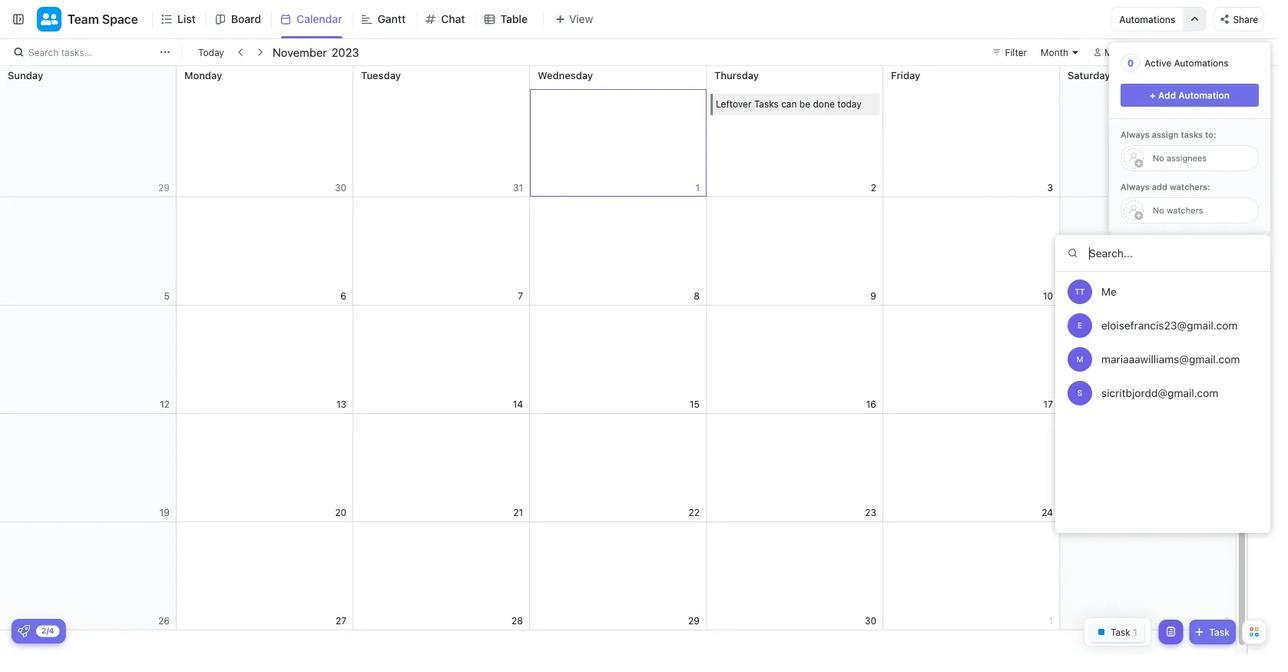 Task type: vqa. For each thing, say whether or not it's contained in the screenshot.


Task type: describe. For each thing, give the bounding box(es) containing it.
me button
[[1088, 43, 1125, 61]]

9
[[871, 291, 877, 302]]

16
[[867, 399, 877, 410]]

automations inside automations button
[[1120, 14, 1176, 25]]

m
[[1077, 355, 1084, 364]]

leftover tasks can be done today
[[716, 99, 862, 110]]

row containing leftover tasks can be done today
[[0, 66, 1237, 198]]

to:
[[1206, 130, 1217, 140]]

watchers
[[1167, 206, 1204, 216]]

active automations
[[1145, 58, 1229, 68]]

assign
[[1153, 130, 1179, 140]]

12
[[160, 399, 170, 410]]

no watchers
[[1154, 206, 1204, 216]]

tasks
[[755, 99, 779, 110]]

monday
[[184, 69, 222, 81]]

calendar link
[[297, 0, 349, 38]]

automations button
[[1112, 8, 1184, 31]]

6
[[341, 291, 347, 302]]

add
[[1153, 182, 1168, 192]]

23
[[866, 508, 877, 518]]

Search... text field
[[1056, 235, 1271, 272]]

can
[[782, 99, 797, 110]]

today button
[[195, 45, 227, 60]]

30
[[865, 616, 877, 627]]

me inside button
[[1105, 47, 1119, 58]]

Search tasks... text field
[[28, 41, 156, 63]]

unscheduled
[[1258, 101, 1269, 162]]

team space button
[[61, 2, 138, 36]]

2/4
[[41, 627, 54, 636]]

active
[[1145, 58, 1172, 68]]

s
[[1078, 389, 1083, 398]]

3
[[1048, 183, 1054, 193]]

automation
[[1179, 90, 1230, 101]]

tasks
[[1182, 130, 1203, 140]]

search
[[28, 47, 59, 58]]

team space
[[68, 12, 138, 27]]

always for always add watchers:
[[1121, 182, 1150, 192]]

0 for active automations
[[1128, 58, 1134, 68]]

eloisefrancis23@gmail.com
[[1102, 319, 1238, 332]]

share
[[1234, 14, 1259, 25]]

watchers:
[[1170, 182, 1211, 192]]

28
[[512, 616, 523, 627]]

leftover
[[716, 99, 752, 110]]

mariaaawilliams@gmail.com
[[1102, 353, 1241, 366]]

15
[[690, 399, 700, 410]]

onboarding checklist button element
[[18, 626, 30, 638]]

table
[[501, 13, 528, 25]]

calendar
[[297, 13, 342, 25]]

row containing 12
[[0, 306, 1237, 414]]

+
[[1150, 90, 1156, 101]]

row containing 5
[[0, 198, 1237, 306]]

tuesday
[[361, 69, 401, 81]]

row containing 26
[[0, 523, 1237, 631]]

20
[[335, 508, 347, 518]]

tasks...
[[61, 47, 92, 58]]

1
[[696, 183, 700, 193]]

today
[[198, 47, 224, 58]]

5
[[164, 291, 170, 302]]

17
[[1044, 399, 1054, 410]]

always assign tasks to:
[[1121, 130, 1217, 140]]

26
[[158, 616, 170, 627]]

22
[[689, 508, 700, 518]]



Task type: locate. For each thing, give the bounding box(es) containing it.
always left assign
[[1121, 130, 1150, 140]]

chat
[[441, 13, 465, 25]]

grid containing sunday
[[0, 66, 1237, 656]]

chat link
[[441, 0, 471, 38]]

add
[[1159, 90, 1177, 101]]

0 vertical spatial me
[[1105, 47, 1119, 58]]

sicritbjordd@gmail.com
[[1102, 387, 1219, 400]]

1 vertical spatial me
[[1102, 286, 1117, 298]]

space
[[102, 12, 138, 27]]

1 vertical spatial automations
[[1175, 58, 1229, 68]]

0 horizontal spatial 0
[[1128, 58, 1134, 68]]

1 vertical spatial 8
[[694, 291, 700, 302]]

0 vertical spatial 0
[[1128, 58, 1134, 68]]

e
[[1078, 321, 1083, 330]]

list
[[177, 13, 196, 25]]

sunday
[[8, 69, 43, 81]]

search tasks...
[[28, 47, 92, 58]]

19
[[160, 508, 170, 518]]

+ add automation
[[1150, 90, 1230, 101]]

row containing 19
[[0, 414, 1237, 523]]

8
[[1258, 162, 1269, 168], [694, 291, 700, 302]]

no watchers button
[[1121, 198, 1260, 224]]

grid
[[0, 66, 1237, 656]]

always for always assign tasks to:
[[1121, 130, 1150, 140]]

team
[[68, 12, 99, 27]]

14
[[513, 399, 523, 410]]

board
[[231, 13, 261, 25]]

automations
[[1120, 14, 1176, 25], [1175, 58, 1229, 68]]

done
[[813, 99, 835, 110]]

automations up automation
[[1175, 58, 1229, 68]]

me right tt
[[1102, 286, 1117, 298]]

share button
[[1215, 7, 1265, 32]]

2 always from the top
[[1121, 182, 1150, 192]]

task
[[1210, 627, 1230, 638]]

0 for overdue
[[1258, 232, 1269, 238]]

board link
[[231, 0, 267, 38]]

1 horizontal spatial 0
[[1258, 232, 1269, 238]]

2
[[871, 183, 877, 193]]

table link
[[501, 0, 534, 38]]

today
[[838, 99, 862, 110]]

3 row from the top
[[0, 306, 1237, 414]]

thursday
[[715, 69, 759, 81]]

tt
[[1076, 287, 1085, 296]]

27
[[336, 616, 347, 627]]

2 row from the top
[[0, 198, 1237, 306]]

0
[[1128, 58, 1134, 68], [1258, 232, 1269, 238]]

always
[[1121, 130, 1150, 140], [1121, 182, 1150, 192]]

1 always from the top
[[1121, 130, 1150, 140]]

automations up active
[[1120, 14, 1176, 25]]

1 row from the top
[[0, 66, 1237, 198]]

29
[[689, 616, 700, 627]]

cell
[[1060, 414, 1237, 522]]

4 row from the top
[[0, 414, 1237, 523]]

always left add
[[1121, 182, 1150, 192]]

gantt
[[378, 13, 406, 25]]

gantt link
[[378, 0, 412, 38]]

friday
[[891, 69, 921, 81]]

5 row from the top
[[0, 523, 1237, 631]]

me
[[1105, 47, 1119, 58], [1102, 286, 1117, 298]]

onboarding checklist button image
[[18, 626, 30, 638]]

0 vertical spatial 8
[[1258, 162, 1269, 168]]

1 horizontal spatial 8
[[1258, 162, 1269, 168]]

0 horizontal spatial 8
[[694, 291, 700, 302]]

13
[[337, 399, 347, 410]]

overdue
[[1258, 192, 1269, 232]]

wednesday
[[538, 69, 593, 81]]

saturday
[[1068, 69, 1111, 81]]

row
[[0, 66, 1237, 198], [0, 198, 1237, 306], [0, 306, 1237, 414], [0, 414, 1237, 523], [0, 523, 1237, 631]]

7
[[518, 291, 523, 302]]

no
[[1154, 206, 1165, 216]]

be
[[800, 99, 811, 110]]

always add watchers:
[[1121, 182, 1211, 192]]

24
[[1042, 508, 1054, 518]]

list link
[[177, 0, 202, 38]]

me up saturday
[[1105, 47, 1119, 58]]

1 vertical spatial 0
[[1258, 232, 1269, 238]]

1 vertical spatial always
[[1121, 182, 1150, 192]]

0 vertical spatial always
[[1121, 130, 1150, 140]]

10
[[1044, 291, 1054, 302]]

21
[[514, 508, 523, 518]]

0 vertical spatial automations
[[1120, 14, 1176, 25]]



